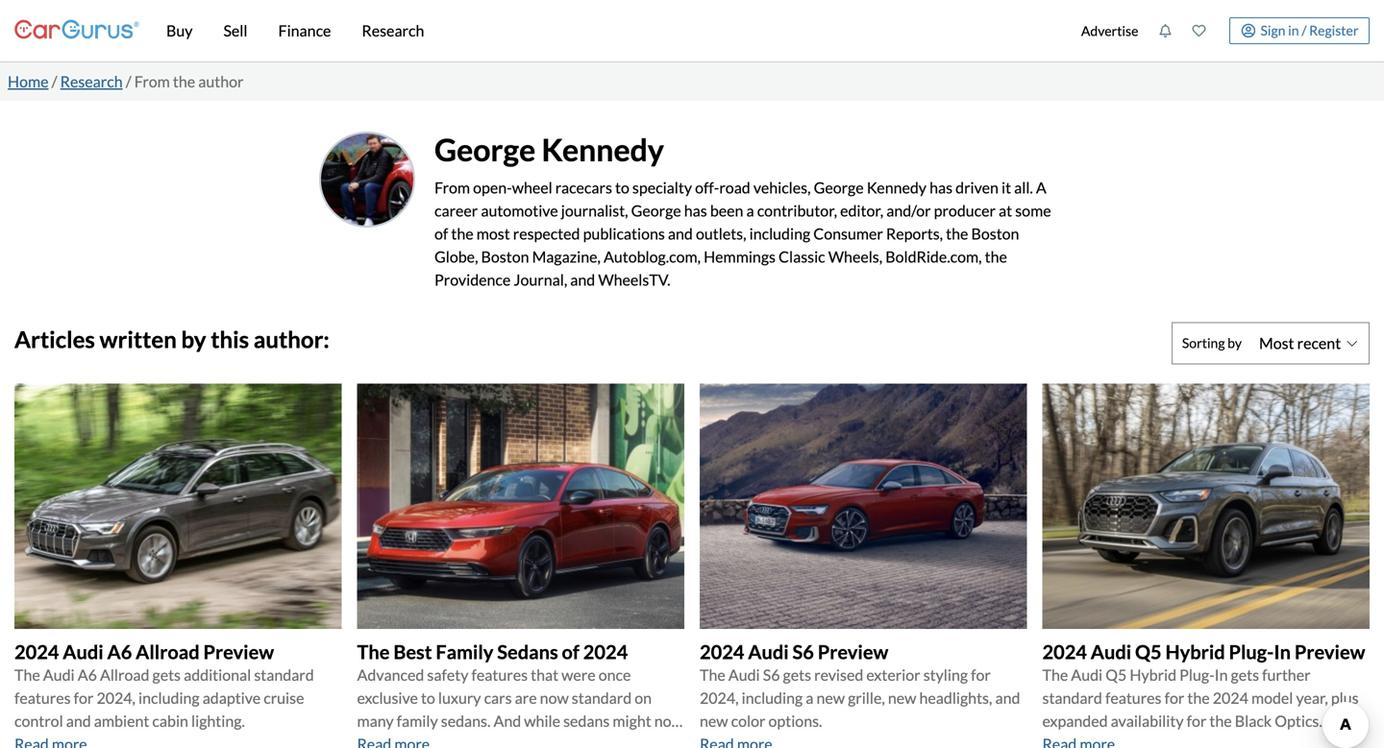 Task type: describe. For each thing, give the bounding box(es) containing it.
home
[[8, 72, 49, 91]]

wheel
[[512, 178, 552, 197]]

0 vertical spatial plug-
[[1229, 641, 1274, 664]]

off-
[[695, 178, 719, 197]]

sell button
[[208, 0, 263, 62]]

standard inside 2024 audi q5 hybrid plug-in preview the audi q5 hybrid plug-in gets further standard features for the 2024 model year, plus expanded availability for the black optics package.
[[1042, 689, 1102, 708]]

2024 inside the best family sedans of 2024 advanced safety features that were once exclusive to luxury cars are now standard on many family sedans. and while sedans might not have the space of an suv or a minivan, they
[[583, 641, 628, 664]]

standard inside 2024 audi a6 allroad preview the audi a6 allroad gets additional standard features for 2024, including adaptive cruise control and ambient cabin lighting.
[[254, 666, 314, 685]]

sell
[[223, 21, 248, 40]]

space
[[417, 735, 455, 749]]

lighting.
[[191, 712, 245, 731]]

2024 up black
[[1213, 689, 1248, 708]]

exterior
[[866, 666, 920, 685]]

some
[[1015, 201, 1051, 220]]

0 horizontal spatial in
[[1215, 666, 1228, 685]]

advertise
[[1081, 23, 1138, 39]]

styling
[[923, 666, 968, 685]]

optics
[[1275, 712, 1319, 731]]

now
[[540, 689, 569, 708]]

0 horizontal spatial q5
[[1106, 666, 1127, 685]]

research inside popup button
[[362, 21, 424, 40]]

2024 audi s6 preview image
[[700, 384, 1027, 629]]

driven
[[956, 178, 999, 197]]

many
[[357, 712, 394, 731]]

from open-wheel racecars to specialty off-road vehicles, george kennedy has driven it all. a career automotive journalist, george has been a contributor, editor, and/or producer at some of the most respected publications and outlets, including consumer reports, the boston globe, boston magazine, autoblog.com, hemmings classic wheels, boldride.com, the providence journal, and wheelstv.
[[434, 178, 1051, 289]]

options.
[[768, 712, 822, 731]]

a inside the best family sedans of 2024 advanced safety features that were once exclusive to luxury cars are now standard on many family sedans. and while sedans might not have the space of an suv or a minivan, they
[[545, 735, 553, 749]]

sign in / register
[[1261, 22, 1359, 38]]

cars
[[484, 689, 512, 708]]

kennedy inside from open-wheel racecars to specialty off-road vehicles, george kennedy has driven it all. a career automotive journalist, george has been a contributor, editor, and/or producer at some of the most respected publications and outlets, including consumer reports, the boston globe, boston magazine, autoblog.com, hemmings classic wheels, boldride.com, the providence journal, and wheelstv.
[[867, 178, 927, 197]]

2024, inside 2024 audi s6 preview the audi s6 gets revised exterior styling for 2024, including a new grille, new headlights, and new color options.
[[700, 689, 739, 708]]

author
[[198, 72, 244, 91]]

of inside from open-wheel racecars to specialty off-road vehicles, george kennedy has driven it all. a career automotive journalist, george has been a contributor, editor, and/or producer at some of the most respected publications and outlets, including consumer reports, the boston globe, boston magazine, autoblog.com, hemmings classic wheels, boldride.com, the providence journal, and wheelstv.
[[434, 224, 448, 243]]

respected
[[513, 224, 580, 243]]

preview inside 2024 audi s6 preview the audi s6 gets revised exterior styling for 2024, including a new grille, new headlights, and new color options.
[[818, 641, 888, 664]]

standard inside the best family sedans of 2024 advanced safety features that were once exclusive to luxury cars are now standard on many family sedans. and while sedans might not have the space of an suv or a minivan, they
[[572, 689, 632, 708]]

plus
[[1331, 689, 1359, 708]]

providence
[[434, 270, 511, 289]]

features inside the best family sedans of 2024 advanced safety features that were once exclusive to luxury cars are now standard on many family sedans. and while sedans might not have the space of an suv or a minivan, they
[[471, 666, 528, 685]]

home / research / from the author
[[8, 72, 244, 91]]

articles
[[14, 326, 95, 353]]

2024, inside 2024 audi a6 allroad preview the audi a6 allroad gets additional standard features for 2024, including adaptive cruise control and ambient cabin lighting.
[[97, 689, 135, 708]]

publications
[[583, 224, 665, 243]]

0 horizontal spatial a6
[[78, 666, 97, 685]]

0 horizontal spatial by
[[181, 326, 206, 353]]

0 horizontal spatial from
[[134, 72, 170, 91]]

to inside the best family sedans of 2024 advanced safety features that were once exclusive to luxury cars are now standard on many family sedans. and while sedans might not have the space of an suv or a minivan, they
[[421, 689, 435, 708]]

2024 audi a6 allroad preview image
[[14, 384, 342, 629]]

user icon image
[[1241, 24, 1255, 38]]

might
[[613, 712, 651, 731]]

journal,
[[514, 270, 567, 289]]

minivan,
[[556, 735, 612, 749]]

headlights,
[[919, 689, 992, 708]]

all.
[[1014, 178, 1033, 197]]

sign in / register link
[[1229, 17, 1370, 44]]

2024 audi q5 hybrid plug-in preview the audi q5 hybrid plug-in gets further standard features for the 2024 model year, plus expanded availability for the black optics package.
[[1042, 641, 1365, 749]]

finance button
[[263, 0, 346, 62]]

and up autoblog.com, at the top of page
[[668, 224, 693, 243]]

1 vertical spatial hybrid
[[1130, 666, 1177, 685]]

the best family sedans of 2024 image
[[357, 384, 684, 629]]

automotive
[[481, 201, 558, 220]]

sign in / register menu item
[[1216, 17, 1370, 44]]

vehicles,
[[753, 178, 811, 197]]

not
[[654, 712, 677, 731]]

been
[[710, 201, 743, 220]]

a inside 2024 audi s6 preview the audi s6 gets revised exterior styling for 2024, including a new grille, new headlights, and new color options.
[[806, 689, 814, 708]]

sedans
[[563, 712, 610, 731]]

wheels,
[[828, 247, 883, 266]]

a inside from open-wheel racecars to specialty off-road vehicles, george kennedy has driven it all. a career automotive journalist, george has been a contributor, editor, and/or producer at some of the most respected publications and outlets, including consumer reports, the boston globe, boston magazine, autoblog.com, hemmings classic wheels, boldride.com, the providence journal, and wheelstv.
[[746, 201, 754, 220]]

cargurus logo homepage link link
[[14, 3, 139, 58]]

0 horizontal spatial new
[[700, 712, 728, 731]]

grille,
[[848, 689, 885, 708]]

specialty
[[632, 178, 692, 197]]

finance
[[278, 21, 331, 40]]

in
[[1288, 22, 1299, 38]]

and
[[494, 712, 521, 731]]

0 vertical spatial q5
[[1135, 641, 1162, 664]]

safety
[[427, 666, 468, 685]]

racecars
[[555, 178, 612, 197]]

1 vertical spatial s6
[[763, 666, 780, 685]]

preview inside 2024 audi a6 allroad preview the audi a6 allroad gets additional standard features for 2024, including adaptive cruise control and ambient cabin lighting.
[[203, 641, 274, 664]]

george kennedy image
[[319, 132, 415, 228]]

1 horizontal spatial /
[[126, 72, 131, 91]]

an
[[475, 735, 491, 749]]

outlets,
[[696, 224, 746, 243]]

journalist,
[[561, 201, 628, 220]]

and down magazine, at the top of the page
[[570, 270, 595, 289]]

from inside from open-wheel racecars to specialty off-road vehicles, george kennedy has driven it all. a career automotive journalist, george has been a contributor, editor, and/or producer at some of the most respected publications and outlets, including consumer reports, the boston globe, boston magazine, autoblog.com, hemmings classic wheels, boldride.com, the providence journal, and wheelstv.
[[434, 178, 470, 197]]

buy button
[[151, 0, 208, 62]]

advanced
[[357, 666, 424, 685]]

classic
[[779, 247, 825, 266]]

1 horizontal spatial by
[[1228, 335, 1242, 351]]

0 vertical spatial has
[[930, 178, 953, 197]]

george kennedy
[[434, 131, 664, 168]]

or
[[527, 735, 542, 749]]

boldride.com,
[[885, 247, 982, 266]]

black
[[1235, 712, 1272, 731]]

research button
[[346, 0, 440, 62]]

and inside 2024 audi s6 preview the audi s6 gets revised exterior styling for 2024, including a new grille, new headlights, and new color options.
[[995, 689, 1020, 708]]

gets inside 2024 audi s6 preview the audi s6 gets revised exterior styling for 2024, including a new grille, new headlights, and new color options.
[[783, 666, 811, 685]]

gets inside 2024 audi q5 hybrid plug-in preview the audi q5 hybrid plug-in gets further standard features for the 2024 model year, plus expanded availability for the black optics package.
[[1231, 666, 1259, 685]]

color
[[731, 712, 766, 731]]

to inside from open-wheel racecars to specialty off-road vehicles, george kennedy has driven it all. a career automotive journalist, george has been a contributor, editor, and/or producer at some of the most respected publications and outlets, including consumer reports, the boston globe, boston magazine, autoblog.com, hemmings classic wheels, boldride.com, the providence journal, and wheelstv.
[[615, 178, 629, 197]]

0 vertical spatial boston
[[971, 224, 1019, 243]]

2024 for 2024 audi a6 allroad preview
[[14, 641, 59, 664]]

the down the producer
[[946, 224, 968, 243]]

this
[[211, 326, 249, 353]]

sedans
[[497, 641, 558, 664]]

0 vertical spatial in
[[1274, 641, 1291, 664]]

2 vertical spatial of
[[458, 735, 472, 749]]

1 horizontal spatial new
[[816, 689, 845, 708]]

cargurus logo homepage link image
[[14, 3, 139, 58]]

menu bar containing buy
[[139, 0, 1071, 62]]

and/or
[[886, 201, 931, 220]]

1 vertical spatial plug-
[[1180, 666, 1215, 685]]

written
[[100, 326, 177, 353]]

autoblog.com,
[[604, 247, 701, 266]]

0 vertical spatial hybrid
[[1165, 641, 1225, 664]]

including inside from open-wheel racecars to specialty off-road vehicles, george kennedy has driven it all. a career automotive journalist, george has been a contributor, editor, and/or producer at some of the most respected publications and outlets, including consumer reports, the boston globe, boston magazine, autoblog.com, hemmings classic wheels, boldride.com, the providence journal, and wheelstv.
[[749, 224, 810, 243]]

adaptive
[[203, 689, 261, 708]]

hemmings
[[704, 247, 776, 266]]

sedans.
[[441, 712, 491, 731]]

including inside 2024 audi s6 preview the audi s6 gets revised exterior styling for 2024, including a new grille, new headlights, and new color options.
[[742, 689, 803, 708]]

that
[[531, 666, 558, 685]]

reports,
[[886, 224, 943, 243]]

best
[[393, 641, 432, 664]]

package.
[[1042, 735, 1101, 749]]

0 horizontal spatial /
[[52, 72, 57, 91]]

advertise link
[[1071, 4, 1149, 58]]

for inside 2024 audi s6 preview the audi s6 gets revised exterior styling for 2024, including a new grille, new headlights, and new color options.
[[971, 666, 991, 685]]



Task type: vqa. For each thing, say whether or not it's contained in the screenshot.
The in the 2024 Audi A6 Allroad Preview The Audi A6 Allroad gets additional standard features for 2024, including adaptive cruise control and ambient cabin lighting.
yes



Task type: locate. For each thing, give the bounding box(es) containing it.
s6 up "color"
[[763, 666, 780, 685]]

0 vertical spatial allroad
[[136, 641, 200, 664]]

2024 up once
[[583, 641, 628, 664]]

further
[[1262, 666, 1311, 685]]

0 horizontal spatial features
[[14, 689, 71, 708]]

0 horizontal spatial s6
[[763, 666, 780, 685]]

preview up "plus"
[[1295, 641, 1365, 664]]

2024 audi a6 allroad preview the audi a6 allroad gets additional standard features for 2024, including adaptive cruise control and ambient cabin lighting.
[[14, 641, 314, 731]]

year,
[[1296, 689, 1328, 708]]

2024 inside 2024 audi s6 preview the audi s6 gets revised exterior styling for 2024, including a new grille, new headlights, and new color options.
[[700, 641, 744, 664]]

the left the model
[[1187, 689, 1210, 708]]

availability
[[1111, 712, 1184, 731]]

has down off-
[[684, 201, 707, 220]]

a6
[[107, 641, 132, 664], [78, 666, 97, 685]]

the
[[173, 72, 195, 91], [451, 224, 474, 243], [946, 224, 968, 243], [985, 247, 1007, 266], [1187, 689, 1210, 708], [1210, 712, 1232, 731], [392, 735, 414, 749]]

to up family
[[421, 689, 435, 708]]

1 vertical spatial boston
[[481, 247, 529, 266]]

2024 audi s6 preview the audi s6 gets revised exterior styling for 2024, including a new grille, new headlights, and new color options.
[[700, 641, 1020, 731]]

articles written by this author:
[[14, 326, 329, 353]]

standard down once
[[572, 689, 632, 708]]

2024 up the "expanded"
[[1042, 641, 1087, 664]]

of
[[434, 224, 448, 243], [562, 641, 580, 664], [458, 735, 472, 749]]

2024, up ambient
[[97, 689, 135, 708]]

of down career
[[434, 224, 448, 243]]

road
[[719, 178, 750, 197]]

menu
[[1071, 4, 1370, 58]]

1 horizontal spatial plug-
[[1229, 641, 1274, 664]]

2 horizontal spatial george
[[814, 178, 864, 197]]

the up globe,
[[451, 224, 474, 243]]

1 vertical spatial to
[[421, 689, 435, 708]]

the down family
[[392, 735, 414, 749]]

revised
[[814, 666, 863, 685]]

in
[[1274, 641, 1291, 664], [1215, 666, 1228, 685]]

0 vertical spatial kennedy
[[541, 131, 664, 168]]

expanded
[[1042, 712, 1108, 731]]

1 horizontal spatial preview
[[818, 641, 888, 664]]

additional
[[184, 666, 251, 685]]

2 horizontal spatial /
[[1302, 22, 1307, 38]]

0 vertical spatial of
[[434, 224, 448, 243]]

2024, up "color"
[[700, 689, 739, 708]]

1 vertical spatial a6
[[78, 666, 97, 685]]

of up were
[[562, 641, 580, 664]]

1 horizontal spatial research
[[362, 21, 424, 40]]

standard up cruise
[[254, 666, 314, 685]]

and right control
[[66, 712, 91, 731]]

0 horizontal spatial kennedy
[[541, 131, 664, 168]]

2024 for 2024 audi q5 hybrid plug-in preview
[[1042, 641, 1087, 664]]

1 vertical spatial q5
[[1106, 666, 1127, 685]]

home link
[[8, 72, 49, 91]]

have
[[357, 735, 389, 749]]

1 horizontal spatial s6
[[793, 641, 814, 664]]

including inside 2024 audi a6 allroad preview the audi a6 allroad gets additional standard features for 2024, including adaptive cruise control and ambient cabin lighting.
[[138, 689, 200, 708]]

including up cabin
[[138, 689, 200, 708]]

are
[[515, 689, 537, 708]]

family
[[397, 712, 438, 731]]

1 horizontal spatial standard
[[572, 689, 632, 708]]

cabin
[[152, 712, 188, 731]]

menu bar
[[139, 0, 1071, 62]]

2 horizontal spatial a
[[806, 689, 814, 708]]

while
[[524, 712, 560, 731]]

2024 inside 2024 audi a6 allroad preview the audi a6 allroad gets additional standard features for 2024, including adaptive cruise control and ambient cabin lighting.
[[14, 641, 59, 664]]

0 vertical spatial from
[[134, 72, 170, 91]]

model
[[1251, 689, 1293, 708]]

gets up the model
[[1231, 666, 1259, 685]]

2 vertical spatial a
[[545, 735, 553, 749]]

allroad up ambient
[[100, 666, 149, 685]]

2 vertical spatial george
[[631, 201, 681, 220]]

1 vertical spatial from
[[434, 178, 470, 197]]

a right been
[[746, 201, 754, 220]]

2 horizontal spatial preview
[[1295, 641, 1365, 664]]

s6
[[793, 641, 814, 664], [763, 666, 780, 685]]

the
[[357, 641, 390, 664], [14, 666, 40, 685], [700, 666, 725, 685], [1042, 666, 1068, 685]]

1 horizontal spatial of
[[458, 735, 472, 749]]

1 horizontal spatial a6
[[107, 641, 132, 664]]

1 horizontal spatial gets
[[783, 666, 811, 685]]

0 vertical spatial to
[[615, 178, 629, 197]]

0 horizontal spatial george
[[434, 131, 536, 168]]

1 horizontal spatial 2024,
[[700, 689, 739, 708]]

3 gets from the left
[[1231, 666, 1259, 685]]

kennedy
[[541, 131, 664, 168], [867, 178, 927, 197]]

1 vertical spatial allroad
[[100, 666, 149, 685]]

1 horizontal spatial from
[[434, 178, 470, 197]]

ambient
[[94, 712, 149, 731]]

family
[[436, 641, 494, 664]]

1 gets from the left
[[152, 666, 181, 685]]

a
[[1036, 178, 1047, 197]]

george down specialty
[[631, 201, 681, 220]]

features up control
[[14, 689, 71, 708]]

s6 up options.
[[793, 641, 814, 664]]

/ right research link at left top
[[126, 72, 131, 91]]

audi
[[63, 641, 103, 664], [748, 641, 789, 664], [1091, 641, 1131, 664], [43, 666, 75, 685], [728, 666, 760, 685], [1071, 666, 1103, 685]]

george up open- at the top of page
[[434, 131, 536, 168]]

kennedy up and/or
[[867, 178, 927, 197]]

2 2024, from the left
[[700, 689, 739, 708]]

0 horizontal spatial a
[[545, 735, 553, 749]]

new left "color"
[[700, 712, 728, 731]]

a up options.
[[806, 689, 814, 708]]

1 vertical spatial has
[[684, 201, 707, 220]]

has
[[930, 178, 953, 197], [684, 201, 707, 220]]

by
[[181, 326, 206, 353], [1228, 335, 1242, 351]]

standard up the "expanded"
[[1042, 689, 1102, 708]]

boston down at
[[971, 224, 1019, 243]]

1 preview from the left
[[203, 641, 274, 664]]

1 vertical spatial kennedy
[[867, 178, 927, 197]]

research right finance
[[362, 21, 424, 40]]

1 vertical spatial of
[[562, 641, 580, 664]]

2 horizontal spatial gets
[[1231, 666, 1259, 685]]

saved cars image
[[1192, 24, 1206, 37]]

1 horizontal spatial boston
[[971, 224, 1019, 243]]

2 horizontal spatial new
[[888, 689, 916, 708]]

the inside the best family sedans of 2024 advanced safety features that were once exclusive to luxury cars are now standard on many family sedans. and while sedans might not have the space of an suv or a minivan, they
[[392, 735, 414, 749]]

gets inside 2024 audi a6 allroad preview the audi a6 allroad gets additional standard features for 2024, including adaptive cruise control and ambient cabin lighting.
[[152, 666, 181, 685]]

and inside 2024 audi a6 allroad preview the audi a6 allroad gets additional standard features for 2024, including adaptive cruise control and ambient cabin lighting.
[[66, 712, 91, 731]]

the inside 2024 audi s6 preview the audi s6 gets revised exterior styling for 2024, including a new grille, new headlights, and new color options.
[[700, 666, 725, 685]]

0 horizontal spatial standard
[[254, 666, 314, 685]]

1 horizontal spatial has
[[930, 178, 953, 197]]

1 vertical spatial george
[[814, 178, 864, 197]]

open notifications image
[[1159, 24, 1172, 37]]

1 horizontal spatial a
[[746, 201, 754, 220]]

hybrid
[[1165, 641, 1225, 664], [1130, 666, 1177, 685]]

2 horizontal spatial standard
[[1042, 689, 1102, 708]]

1 horizontal spatial kennedy
[[867, 178, 927, 197]]

2024,
[[97, 689, 135, 708], [700, 689, 739, 708]]

by right sorting
[[1228, 335, 1242, 351]]

1 horizontal spatial q5
[[1135, 641, 1162, 664]]

of left an
[[458, 735, 472, 749]]

from
[[134, 72, 170, 91], [434, 178, 470, 197]]

0 horizontal spatial boston
[[481, 247, 529, 266]]

research link
[[60, 72, 123, 91]]

0 vertical spatial a
[[746, 201, 754, 220]]

0 horizontal spatial plug-
[[1180, 666, 1215, 685]]

in up the further
[[1274, 641, 1291, 664]]

by left this
[[181, 326, 206, 353]]

author:
[[254, 326, 329, 353]]

exclusive
[[357, 689, 418, 708]]

0 horizontal spatial 2024,
[[97, 689, 135, 708]]

including down contributor,
[[749, 224, 810, 243]]

contributor,
[[757, 201, 837, 220]]

0 vertical spatial a6
[[107, 641, 132, 664]]

most
[[476, 224, 510, 243]]

0 horizontal spatial research
[[60, 72, 123, 91]]

1 vertical spatial a
[[806, 689, 814, 708]]

the left 'author' at the left top of page
[[173, 72, 195, 91]]

has up the producer
[[930, 178, 953, 197]]

gets up cabin
[[152, 666, 181, 685]]

a
[[746, 201, 754, 220], [806, 689, 814, 708], [545, 735, 553, 749]]

preview up additional
[[203, 641, 274, 664]]

0 vertical spatial research
[[362, 21, 424, 40]]

1 horizontal spatial to
[[615, 178, 629, 197]]

kennedy up racecars
[[541, 131, 664, 168]]

register
[[1309, 22, 1359, 38]]

boston
[[971, 224, 1019, 243], [481, 247, 529, 266]]

new down revised
[[816, 689, 845, 708]]

features up "availability"
[[1105, 689, 1162, 708]]

1 horizontal spatial in
[[1274, 641, 1291, 664]]

sign
[[1261, 22, 1286, 38]]

george up 'editor,'
[[814, 178, 864, 197]]

/ right in
[[1302, 22, 1307, 38]]

once
[[599, 666, 631, 685]]

3 preview from the left
[[1295, 641, 1365, 664]]

the inside the best family sedans of 2024 advanced safety features that were once exclusive to luxury cars are now standard on many family sedans. and while sedans might not have the space of an suv or a minivan, they
[[357, 641, 390, 664]]

2024 up control
[[14, 641, 59, 664]]

preview up revised
[[818, 641, 888, 664]]

and
[[668, 224, 693, 243], [570, 270, 595, 289], [995, 689, 1020, 708], [66, 712, 91, 731]]

to
[[615, 178, 629, 197], [421, 689, 435, 708]]

including
[[749, 224, 810, 243], [138, 689, 200, 708], [742, 689, 803, 708]]

menu containing sign in / register
[[1071, 4, 1370, 58]]

the down at
[[985, 247, 1007, 266]]

a right or
[[545, 735, 553, 749]]

0 horizontal spatial preview
[[203, 641, 274, 664]]

new
[[816, 689, 845, 708], [888, 689, 916, 708], [700, 712, 728, 731]]

the inside 2024 audi a6 allroad preview the audi a6 allroad gets additional standard features for 2024, including adaptive cruise control and ambient cabin lighting.
[[14, 666, 40, 685]]

/ inside menu item
[[1302, 22, 1307, 38]]

new down exterior
[[888, 689, 916, 708]]

boston down most
[[481, 247, 529, 266]]

2024 up "color"
[[700, 641, 744, 664]]

wheelstv.
[[598, 270, 670, 289]]

sorting by
[[1182, 335, 1242, 351]]

0 horizontal spatial gets
[[152, 666, 181, 685]]

sorting
[[1182, 335, 1225, 351]]

1 horizontal spatial george
[[631, 201, 681, 220]]

0 horizontal spatial has
[[684, 201, 707, 220]]

features inside 2024 audi a6 allroad preview the audi a6 allroad gets additional standard features for 2024, including adaptive cruise control and ambient cabin lighting.
[[14, 689, 71, 708]]

0 horizontal spatial to
[[421, 689, 435, 708]]

including up options.
[[742, 689, 803, 708]]

plug- up the further
[[1229, 641, 1274, 664]]

control
[[14, 712, 63, 731]]

preview
[[203, 641, 274, 664], [818, 641, 888, 664], [1295, 641, 1365, 664]]

in left the further
[[1215, 666, 1228, 685]]

/ right home
[[52, 72, 57, 91]]

features up cars
[[471, 666, 528, 685]]

for inside 2024 audi a6 allroad preview the audi a6 allroad gets additional standard features for 2024, including adaptive cruise control and ambient cabin lighting.
[[74, 689, 94, 708]]

features inside 2024 audi q5 hybrid plug-in preview the audi q5 hybrid plug-in gets further standard features for the 2024 model year, plus expanded availability for the black optics package.
[[1105, 689, 1162, 708]]

gets left revised
[[783, 666, 811, 685]]

2 gets from the left
[[783, 666, 811, 685]]

1 2024, from the left
[[97, 689, 135, 708]]

2 horizontal spatial of
[[562, 641, 580, 664]]

research down cargurus logo homepage link
[[60, 72, 123, 91]]

to up "journalist,"
[[615, 178, 629, 197]]

2024 for 2024 audi s6 preview
[[700, 641, 744, 664]]

from down buy popup button
[[134, 72, 170, 91]]

2 horizontal spatial features
[[1105, 689, 1162, 708]]

2 preview from the left
[[818, 641, 888, 664]]

and right headlights,
[[995, 689, 1020, 708]]

2024 audi q5 hybrid plug-in preview image
[[1042, 384, 1370, 629]]

0 horizontal spatial of
[[434, 224, 448, 243]]

suv
[[494, 735, 524, 749]]

were
[[561, 666, 596, 685]]

1 vertical spatial in
[[1215, 666, 1228, 685]]

cruise
[[264, 689, 304, 708]]

from up career
[[434, 178, 470, 197]]

the left black
[[1210, 712, 1232, 731]]

the inside 2024 audi q5 hybrid plug-in preview the audi q5 hybrid plug-in gets further standard features for the 2024 model year, plus expanded availability for the black optics package.
[[1042, 666, 1068, 685]]

allroad up additional
[[136, 641, 200, 664]]

0 vertical spatial s6
[[793, 641, 814, 664]]

preview inside 2024 audi q5 hybrid plug-in preview the audi q5 hybrid plug-in gets further standard features for the 2024 model year, plus expanded availability for the black optics package.
[[1295, 641, 1365, 664]]

magazine,
[[532, 247, 601, 266]]

0 vertical spatial george
[[434, 131, 536, 168]]

plug- up "availability"
[[1180, 666, 1215, 685]]

1 vertical spatial research
[[60, 72, 123, 91]]

the best family sedans of 2024 advanced safety features that were once exclusive to luxury cars are now standard on many family sedans. and while sedans might not have the space of an suv or a minivan, they
[[357, 641, 684, 749]]

1 horizontal spatial features
[[471, 666, 528, 685]]



